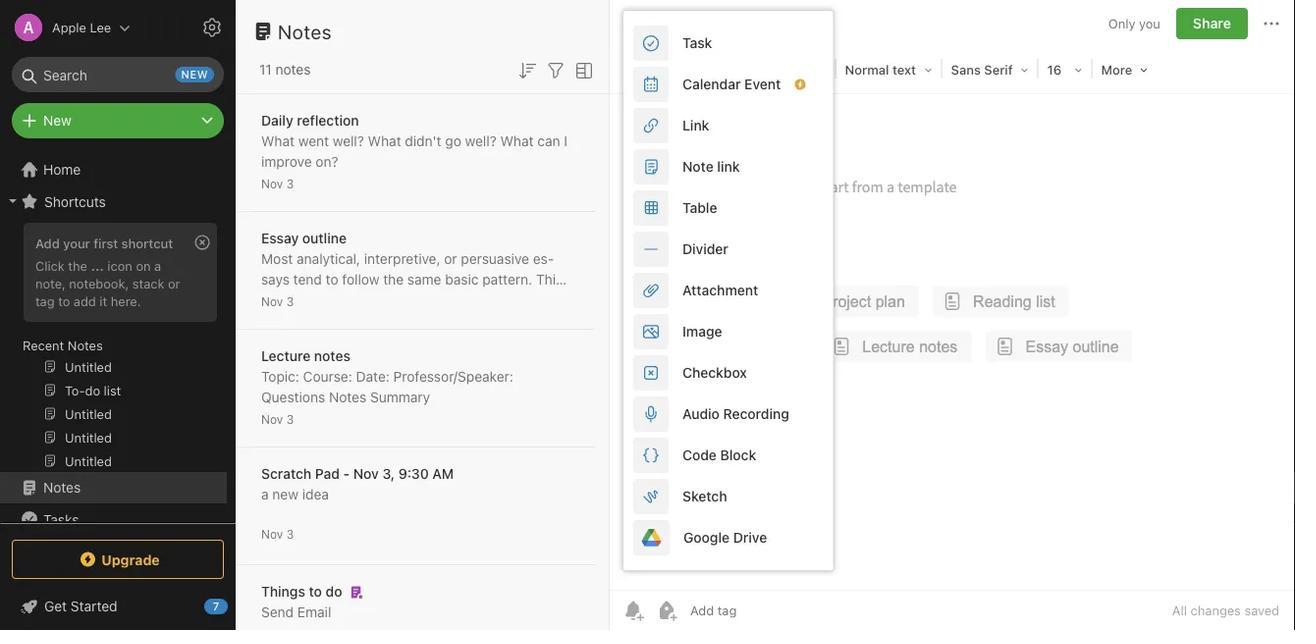 Task type: describe. For each thing, give the bounding box(es) containing it.
most analytical, interpretive, or persuasive es says tend to follow the same basic pattern. this structure should help you formulate effective outlines for most ...
[[261, 251, 563, 329]]

most
[[261, 251, 293, 267]]

2 well? from the left
[[465, 133, 497, 149]]

View options field
[[568, 57, 596, 82]]

click the ...
[[35, 258, 104, 273]]

google
[[684, 530, 730, 546]]

notebook,
[[69, 276, 129, 291]]

formulate
[[427, 292, 487, 308]]

image link
[[624, 311, 833, 353]]

3 for well?
[[287, 177, 294, 191]]

questions
[[261, 390, 325, 406]]

what went well? what didn't go well? what can i improve on?
[[261, 133, 568, 170]]

block
[[721, 447, 757, 464]]

Account field
[[0, 8, 131, 47]]

icon
[[107, 258, 132, 273]]

notes for 11 notes
[[276, 61, 311, 78]]

notes right recent
[[68, 338, 103, 353]]

upgrade button
[[12, 540, 224, 580]]

... inside most analytical, interpretive, or persuasive es says tend to follow the same basic pattern. this structure should help you formulate effective outlines for most ...
[[372, 313, 383, 329]]

course:
[[303, 369, 352, 385]]

changes
[[1191, 604, 1242, 618]]

1 horizontal spatial to
[[309, 584, 322, 600]]

says
[[261, 251, 554, 288]]

new inside new "search field"
[[181, 68, 208, 81]]

click to collapse image
[[228, 594, 243, 618]]

went
[[298, 133, 329, 149]]

task
[[683, 35, 713, 51]]

event
[[745, 76, 781, 92]]

notes up "tasks"
[[43, 480, 81, 496]]

share
[[1194, 15, 1232, 31]]

on?
[[316, 154, 338, 170]]

audio
[[683, 406, 720, 422]]

a inside scratch pad - nov 3, 9:30 am a new idea
[[261, 487, 269, 503]]

lee
[[90, 20, 111, 35]]

3 for summary
[[287, 413, 294, 427]]

11
[[259, 61, 272, 78]]

nov for summary
[[261, 413, 283, 427]]

nov up things
[[261, 528, 283, 542]]

interpretive,
[[364, 251, 441, 267]]

Search text field
[[26, 57, 210, 92]]

notes link
[[0, 473, 227, 504]]

es
[[533, 251, 554, 267]]

here.
[[111, 294, 141, 308]]

effective
[[491, 292, 546, 308]]

notes for lecture notes
[[314, 348, 351, 364]]

expand note image
[[624, 12, 647, 35]]

should
[[323, 292, 365, 308]]

Font family field
[[945, 55, 1036, 84]]

first
[[94, 236, 118, 251]]

you inside most analytical, interpretive, or persuasive es says tend to follow the same basic pattern. this structure should help you formulate effective outlines for most ...
[[400, 292, 423, 308]]

note list element
[[236, 0, 610, 631]]

16
[[1048, 62, 1062, 77]]

nov for says
[[261, 295, 283, 309]]

home link
[[0, 154, 236, 186]]

1 well? from the left
[[333, 133, 364, 149]]

group containing add your first shortcut
[[0, 217, 227, 480]]

tend
[[293, 272, 322, 288]]

help
[[369, 292, 396, 308]]

can
[[538, 133, 561, 149]]

professor/speaker:
[[394, 369, 514, 385]]

Insert field
[[623, 55, 652, 83]]

note,
[[35, 276, 66, 291]]

recent
[[23, 338, 64, 353]]

task image
[[655, 55, 683, 83]]

Help and Learning task checklist field
[[0, 591, 236, 623]]

essay
[[261, 230, 299, 247]]

most
[[336, 313, 368, 329]]

sketch
[[683, 489, 728, 505]]

i
[[564, 133, 568, 149]]

shortcut
[[121, 236, 173, 251]]

add your first shortcut
[[35, 236, 173, 251]]

4 nov 3 from the top
[[261, 528, 294, 542]]

a inside icon on a note, notebook, stack or tag to add it here.
[[154, 258, 161, 273]]

do
[[326, 584, 342, 600]]

topic: course: date: professor/speaker: questions notes summary
[[261, 369, 514, 406]]

idea
[[302, 487, 329, 503]]

divider link
[[624, 229, 833, 270]]

more
[[1102, 62, 1133, 77]]

Add tag field
[[689, 603, 836, 619]]

table
[[683, 200, 718, 216]]

on
[[136, 258, 151, 273]]

outlines
[[261, 313, 311, 329]]

google drive
[[684, 530, 767, 546]]

text
[[893, 62, 916, 77]]

task link
[[624, 23, 833, 64]]

add
[[74, 294, 96, 308]]

normal
[[845, 62, 890, 77]]

3,
[[383, 466, 395, 482]]

same
[[408, 272, 442, 288]]

lecture
[[261, 348, 311, 364]]

outline
[[302, 230, 347, 247]]

all
[[1173, 604, 1188, 618]]

new
[[43, 112, 72, 129]]

analytical,
[[297, 251, 360, 267]]

the inside most analytical, interpretive, or persuasive es says tend to follow the same basic pattern. this structure should help you formulate effective outlines for most ...
[[383, 272, 404, 288]]

3 what from the left
[[501, 133, 534, 149]]

this
[[536, 272, 563, 288]]

table link
[[624, 188, 833, 229]]

attachment link
[[624, 270, 833, 311]]



Task type: vqa. For each thing, say whether or not it's contained in the screenshot.
first nov 3
yes



Task type: locate. For each thing, give the bounding box(es) containing it.
... inside group
[[91, 258, 104, 273]]

Note Editor text field
[[610, 94, 1296, 590]]

0 horizontal spatial or
[[168, 276, 180, 291]]

new down settings image
[[181, 68, 208, 81]]

nov inside scratch pad - nov 3, 9:30 am a new idea
[[353, 466, 379, 482]]

0 horizontal spatial to
[[58, 294, 70, 308]]

code block
[[683, 447, 757, 464]]

to for or
[[58, 294, 70, 308]]

calendar
[[683, 76, 741, 92]]

it
[[100, 294, 107, 308]]

3 up things
[[287, 528, 294, 542]]

1 what from the left
[[261, 133, 295, 149]]

or right stack
[[168, 276, 180, 291]]

serif
[[985, 62, 1013, 77]]

all changes saved
[[1173, 604, 1280, 618]]

dropdown list menu
[[624, 23, 833, 559]]

2 3 from the top
[[287, 295, 294, 309]]

add tag image
[[655, 599, 679, 623]]

7
[[213, 601, 219, 614]]

new down scratch
[[272, 487, 299, 503]]

link
[[683, 117, 710, 134]]

you down same
[[400, 292, 423, 308]]

structure
[[261, 292, 319, 308]]

the down the your
[[68, 258, 87, 273]]

new
[[181, 68, 208, 81], [272, 487, 299, 503]]

0 vertical spatial or
[[444, 251, 457, 267]]

2 vertical spatial to
[[309, 584, 322, 600]]

sans
[[952, 62, 981, 77]]

3 down improve
[[287, 177, 294, 191]]

nov up outlines
[[261, 295, 283, 309]]

shortcuts
[[44, 193, 106, 209]]

nov for well?
[[261, 177, 283, 191]]

you inside "note window" element
[[1140, 16, 1161, 31]]

3 down the questions
[[287, 413, 294, 427]]

note
[[683, 159, 714, 175]]

nov 3 up things
[[261, 528, 294, 542]]

notes inside topic: course: date: professor/speaker: questions notes summary
[[329, 390, 367, 406]]

the down interpretive,
[[383, 272, 404, 288]]

more actions image
[[1260, 12, 1284, 35]]

1 horizontal spatial you
[[1140, 16, 1161, 31]]

1 vertical spatial ...
[[372, 313, 383, 329]]

0 horizontal spatial notes
[[276, 61, 311, 78]]

pattern.
[[483, 272, 533, 288]]

lecture notes
[[261, 348, 351, 364]]

0 horizontal spatial new
[[181, 68, 208, 81]]

Font size field
[[1041, 55, 1090, 84]]

nov 3 for summary
[[261, 413, 294, 427]]

link link
[[624, 105, 833, 146]]

or inside most analytical, interpretive, or persuasive es says tend to follow the same basic pattern. this structure should help you formulate effective outlines for most ...
[[444, 251, 457, 267]]

0 vertical spatial notes
[[276, 61, 311, 78]]

1 horizontal spatial ...
[[372, 313, 383, 329]]

note window element
[[610, 0, 1296, 631]]

to left do
[[309, 584, 322, 600]]

nov 3 for says
[[261, 295, 294, 309]]

send email
[[261, 605, 331, 621]]

started
[[71, 599, 117, 615]]

nov 3
[[261, 177, 294, 191], [261, 295, 294, 309], [261, 413, 294, 427], [261, 528, 294, 542]]

upgrade
[[101, 552, 160, 568]]

essay outline
[[261, 230, 347, 247]]

attachment
[[683, 282, 759, 299]]

google drive link
[[624, 518, 833, 559]]

sketch link
[[624, 476, 833, 518]]

tree containing home
[[0, 154, 236, 631]]

home
[[43, 162, 81, 178]]

or inside icon on a note, notebook, stack or tag to add it here.
[[168, 276, 180, 291]]

0 vertical spatial a
[[154, 258, 161, 273]]

3
[[287, 177, 294, 191], [287, 295, 294, 309], [287, 413, 294, 427], [287, 528, 294, 542]]

-
[[343, 466, 350, 482]]

More field
[[1095, 55, 1156, 84]]

daily
[[261, 112, 293, 129]]

a down scratch
[[261, 487, 269, 503]]

1 vertical spatial notes
[[314, 348, 351, 364]]

audio recording
[[683, 406, 790, 422]]

new search field
[[26, 57, 214, 92]]

to
[[326, 272, 339, 288], [58, 294, 70, 308], [309, 584, 322, 600]]

things to do
[[261, 584, 342, 600]]

0 vertical spatial new
[[181, 68, 208, 81]]

3 up outlines
[[287, 295, 294, 309]]

note link link
[[624, 146, 833, 188]]

2 nov 3 from the top
[[261, 295, 294, 309]]

date:
[[356, 369, 390, 385]]

new inside scratch pad - nov 3, 9:30 am a new idea
[[272, 487, 299, 503]]

11 notes
[[259, 61, 311, 78]]

things
[[261, 584, 305, 600]]

what left didn't
[[368, 133, 401, 149]]

you right only at the top of the page
[[1140, 16, 1161, 31]]

tasks
[[43, 512, 79, 528]]

1 horizontal spatial the
[[383, 272, 404, 288]]

nov down the questions
[[261, 413, 283, 427]]

notes up 11 notes
[[278, 20, 332, 43]]

More actions field
[[1260, 8, 1284, 39]]

only
[[1109, 16, 1136, 31]]

notes right 11
[[276, 61, 311, 78]]

get
[[44, 599, 67, 615]]

1 vertical spatial a
[[261, 487, 269, 503]]

scratch pad - nov 3, 9:30 am a new idea
[[261, 466, 454, 503]]

basic
[[445, 272, 479, 288]]

what left can
[[501, 133, 534, 149]]

nov 3 for well?
[[261, 177, 294, 191]]

follow
[[342, 272, 380, 288]]

tag
[[35, 294, 55, 308]]

what down "daily"
[[261, 133, 295, 149]]

a right "on"
[[154, 258, 161, 273]]

send
[[261, 605, 294, 621]]

0 horizontal spatial well?
[[333, 133, 364, 149]]

get started
[[44, 599, 117, 615]]

add filters image
[[544, 59, 568, 82]]

topic:
[[261, 369, 300, 385]]

stack
[[132, 276, 165, 291]]

3 nov 3 from the top
[[261, 413, 294, 427]]

well? down reflection
[[333, 133, 364, 149]]

improve
[[261, 154, 312, 170]]

only you
[[1109, 16, 1161, 31]]

nov 3 down improve
[[261, 177, 294, 191]]

1 horizontal spatial or
[[444, 251, 457, 267]]

4 3 from the top
[[287, 528, 294, 542]]

1 vertical spatial new
[[272, 487, 299, 503]]

apple lee
[[52, 20, 111, 35]]

well?
[[333, 133, 364, 149], [465, 133, 497, 149]]

... down help
[[372, 313, 383, 329]]

0 horizontal spatial ...
[[91, 258, 104, 273]]

nov down improve
[[261, 177, 283, 191]]

the
[[68, 258, 87, 273], [383, 272, 404, 288]]

divider
[[683, 241, 729, 257]]

recording
[[724, 406, 790, 422]]

Sort options field
[[516, 57, 539, 82]]

calendar event link
[[624, 64, 833, 105]]

notes
[[276, 61, 311, 78], [314, 348, 351, 364]]

share button
[[1177, 8, 1249, 39]]

add
[[35, 236, 60, 251]]

2 horizontal spatial what
[[501, 133, 534, 149]]

code block link
[[624, 435, 833, 476]]

notes
[[278, 20, 332, 43], [68, 338, 103, 353], [329, 390, 367, 406], [43, 480, 81, 496]]

... up notebook, at the top left
[[91, 258, 104, 273]]

1 horizontal spatial new
[[272, 487, 299, 503]]

1 horizontal spatial a
[[261, 487, 269, 503]]

1 vertical spatial or
[[168, 276, 180, 291]]

link
[[718, 159, 740, 175]]

1 vertical spatial you
[[400, 292, 423, 308]]

or up basic
[[444, 251, 457, 267]]

what
[[261, 133, 295, 149], [368, 133, 401, 149], [501, 133, 534, 149]]

go
[[445, 133, 462, 149]]

image
[[683, 324, 723, 340]]

daily reflection
[[261, 112, 359, 129]]

notes up course: on the left
[[314, 348, 351, 364]]

well? right go at the left
[[465, 133, 497, 149]]

1 nov 3 from the top
[[261, 177, 294, 191]]

1 horizontal spatial well?
[[465, 133, 497, 149]]

to down the analytical,
[[326, 272, 339, 288]]

3 for says
[[287, 295, 294, 309]]

nov 3 up outlines
[[261, 295, 294, 309]]

sans serif
[[952, 62, 1013, 77]]

2 horizontal spatial to
[[326, 272, 339, 288]]

Heading level field
[[839, 55, 940, 84]]

3 3 from the top
[[287, 413, 294, 427]]

settings image
[[200, 16, 224, 39]]

0 vertical spatial to
[[326, 272, 339, 288]]

group
[[0, 217, 227, 480]]

persuasive
[[461, 251, 529, 267]]

new button
[[12, 103, 224, 139]]

Add filters field
[[544, 57, 568, 82]]

nov
[[261, 177, 283, 191], [261, 295, 283, 309], [261, 413, 283, 427], [353, 466, 379, 482], [261, 528, 283, 542]]

1 vertical spatial to
[[58, 294, 70, 308]]

1 horizontal spatial what
[[368, 133, 401, 149]]

0 horizontal spatial the
[[68, 258, 87, 273]]

9:30
[[399, 466, 429, 482]]

nov right the -
[[353, 466, 379, 482]]

nov 3 down the questions
[[261, 413, 294, 427]]

pad
[[315, 466, 340, 482]]

to inside icon on a note, notebook, stack or tag to add it here.
[[58, 294, 70, 308]]

saved
[[1245, 604, 1280, 618]]

click
[[35, 258, 65, 273]]

for
[[315, 313, 333, 329]]

drive
[[734, 530, 767, 546]]

0 horizontal spatial a
[[154, 258, 161, 273]]

shortcuts button
[[0, 186, 227, 217]]

icon on a note, notebook, stack or tag to add it here.
[[35, 258, 180, 308]]

1 3 from the top
[[287, 177, 294, 191]]

tree
[[0, 154, 236, 631]]

am
[[433, 466, 454, 482]]

recent notes
[[23, 338, 103, 353]]

a
[[154, 258, 161, 273], [261, 487, 269, 503]]

0 vertical spatial you
[[1140, 16, 1161, 31]]

to for says
[[326, 272, 339, 288]]

1 horizontal spatial notes
[[314, 348, 351, 364]]

notes down course: on the left
[[329, 390, 367, 406]]

add a reminder image
[[622, 599, 645, 623]]

calendar event image
[[687, 55, 714, 83]]

0 vertical spatial ...
[[91, 258, 104, 273]]

2 what from the left
[[368, 133, 401, 149]]

to inside most analytical, interpretive, or persuasive es says tend to follow the same basic pattern. this structure should help you formulate effective outlines for most ...
[[326, 272, 339, 288]]

0 horizontal spatial what
[[261, 133, 295, 149]]

to right tag
[[58, 294, 70, 308]]

0 horizontal spatial you
[[400, 292, 423, 308]]



